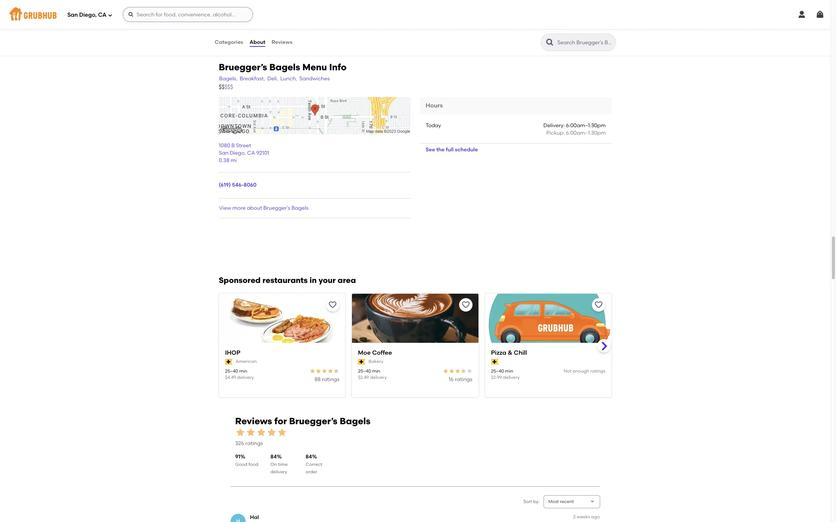 Task type: vqa. For each thing, say whether or not it's contained in the screenshot.
fourth I from the top
no



Task type: describe. For each thing, give the bounding box(es) containing it.
,
[[245, 150, 246, 156]]

pizza & chill
[[491, 349, 527, 356]]

ratings right enough
[[590, 369, 605, 374]]

25–40 for moe coffee
[[358, 369, 371, 374]]

bakery
[[369, 359, 383, 364]]

recent
[[560, 499, 574, 504]]

$4.49
[[225, 375, 236, 380]]

coffee
[[372, 349, 392, 356]]

delivery: 6:00am–1:30pm
[[544, 122, 606, 129]]

reviews for bruegger's bagels
[[235, 416, 371, 427]]

on
[[270, 462, 277, 467]]

2 weeks ago
[[573, 515, 600, 520]]

most
[[549, 499, 559, 504]]

area
[[338, 276, 356, 285]]

bagels, breakfast, deli, lunch, sandwiches
[[219, 76, 330, 82]]

sort
[[523, 499, 532, 504]]

by:
[[533, 499, 540, 504]]

delivery for ihop
[[237, 375, 254, 380]]

in
[[310, 276, 317, 285]]

delivery inside 84 on time delivery
[[270, 470, 287, 475]]

1080 b street san diego , ca 92101 0.38 mi
[[219, 142, 269, 164]]

(619)
[[219, 182, 231, 188]]

2 horizontal spatial svg image
[[816, 10, 825, 19]]

91 good food
[[235, 454, 258, 467]]

8060
[[244, 182, 257, 188]]

sponsored restaurants in your area
[[219, 276, 356, 285]]

categories button
[[214, 29, 244, 56]]

pizza
[[491, 349, 506, 356]]

1080
[[219, 142, 230, 149]]

84 correct order
[[306, 454, 322, 475]]

25–40 min $2.99 delivery
[[491, 369, 520, 380]]

not enough ratings
[[564, 369, 605, 374]]

american
[[236, 359, 257, 364]]

hal
[[250, 515, 259, 521]]

546-
[[232, 182, 244, 188]]

ca inside 1080 b street san diego , ca 92101 0.38 mi
[[247, 150, 255, 156]]

view more about bruegger's bagels
[[219, 205, 309, 211]]

25–40 min $2.49 delivery
[[358, 369, 387, 380]]

not
[[564, 369, 572, 374]]

weeks
[[577, 515, 590, 520]]

bagels,
[[219, 76, 238, 82]]

1 save this restaurant button from the left
[[326, 298, 340, 312]]

schedule
[[455, 147, 478, 153]]

food
[[248, 462, 258, 467]]

full
[[446, 147, 454, 153]]

88 ratings
[[314, 377, 339, 383]]

min for moe coffee
[[372, 369, 380, 374]]

chill
[[514, 349, 527, 356]]

the
[[436, 147, 445, 153]]

pizza & chill link
[[491, 349, 605, 357]]

san inside 1080 b street san diego , ca 92101 0.38 mi
[[219, 150, 229, 156]]

reviews for reviews for bruegger's bagels
[[235, 416, 272, 427]]

84 on time delivery
[[270, 454, 288, 475]]

enough
[[573, 369, 589, 374]]

see the full schedule button
[[420, 143, 484, 157]]

ratings for 326 ratings
[[245, 441, 263, 447]]

88
[[314, 377, 321, 383]]

see the full schedule
[[426, 147, 478, 153]]

restaurants
[[263, 276, 308, 285]]

save this restaurant button for moe
[[459, 298, 472, 312]]

ago
[[591, 515, 600, 520]]

0 vertical spatial bruegger's
[[219, 62, 267, 73]]

25–40 min $4.49 delivery
[[225, 369, 254, 380]]

street
[[236, 142, 251, 149]]

min for ihop
[[239, 369, 247, 374]]

91
[[235, 454, 240, 460]]

moe coffee
[[358, 349, 392, 356]]

2 vertical spatial bagels
[[340, 416, 371, 427]]

about button
[[249, 29, 266, 56]]

reviews for reviews
[[272, 39, 292, 45]]

main navigation navigation
[[0, 0, 831, 29]]

84 for 84 correct order
[[306, 454, 312, 460]]

326
[[235, 441, 244, 447]]

sandwiches
[[299, 76, 330, 82]]

delivery for pizza & chill
[[503, 375, 520, 380]]

$$
[[219, 84, 225, 90]]

diego
[[230, 150, 245, 156]]

categories
[[215, 39, 243, 45]]

about
[[247, 205, 262, 211]]

0 horizontal spatial svg image
[[108, 13, 112, 17]]

search icon image
[[546, 38, 554, 47]]

25–40 for pizza & chill
[[491, 369, 504, 374]]

san inside "main navigation" navigation
[[67, 11, 78, 18]]

2 vertical spatial bruegger's
[[289, 416, 338, 427]]

more
[[232, 205, 246, 211]]

svg image
[[128, 12, 134, 17]]

breakfast, button
[[239, 75, 265, 83]]

good
[[235, 462, 247, 467]]

1 vertical spatial bagels
[[292, 205, 309, 211]]

1 horizontal spatial svg image
[[797, 10, 806, 19]]

ratings for 16 ratings
[[455, 377, 472, 383]]

info
[[329, 62, 347, 73]]



Task type: locate. For each thing, give the bounding box(es) containing it.
save this restaurant image
[[328, 301, 337, 310], [461, 301, 470, 310], [594, 301, 603, 310]]

sponsored
[[219, 276, 261, 285]]

ihop logo image
[[219, 294, 345, 356]]

0 horizontal spatial subscription pass image
[[225, 359, 233, 365]]

0 vertical spatial 6:00am–1:30pm
[[566, 122, 606, 129]]

min down bakery
[[372, 369, 380, 374]]

0 vertical spatial reviews
[[272, 39, 292, 45]]

delivery inside 25–40 min $2.99 delivery
[[503, 375, 520, 380]]

san
[[67, 11, 78, 18], [219, 150, 229, 156]]

ratings
[[590, 369, 605, 374], [322, 377, 339, 383], [455, 377, 472, 383], [245, 441, 263, 447]]

b
[[231, 142, 235, 149]]

6:00am–1:30pm down delivery: 6:00am–1:30pm
[[566, 130, 606, 136]]

reviews up 326 ratings
[[235, 416, 272, 427]]

about
[[250, 39, 265, 45]]

2 save this restaurant image from the left
[[461, 301, 470, 310]]

2 horizontal spatial save this restaurant button
[[592, 298, 605, 312]]

0 horizontal spatial save this restaurant image
[[328, 301, 337, 310]]

pickup: 6:00am–1:30pm
[[546, 130, 606, 136]]

3 save this restaurant button from the left
[[592, 298, 605, 312]]

2 84 from the left
[[306, 454, 312, 460]]

1 horizontal spatial save this restaurant button
[[459, 298, 472, 312]]

order
[[306, 470, 317, 475]]

lunch, button
[[280, 75, 298, 83]]

1 horizontal spatial subscription pass image
[[491, 359, 499, 365]]

san left diego,
[[67, 11, 78, 18]]

1 6:00am–1:30pm from the top
[[566, 122, 606, 129]]

84 up the on
[[270, 454, 277, 460]]

delivery right $4.49 on the bottom left of page
[[237, 375, 254, 380]]

sandwiches button
[[299, 75, 330, 83]]

1 horizontal spatial san
[[219, 150, 229, 156]]

25–40 inside 25–40 min $4.49 delivery
[[225, 369, 238, 374]]

diego,
[[79, 11, 97, 18]]

0 horizontal spatial ca
[[98, 11, 107, 18]]

deli, button
[[267, 75, 279, 83]]

25–40 inside 25–40 min $2.99 delivery
[[491, 369, 504, 374]]

bruegger's
[[219, 62, 267, 73], [263, 205, 290, 211], [289, 416, 338, 427]]

84 inside "84 correct order"
[[306, 454, 312, 460]]

delivery for moe coffee
[[370, 375, 387, 380]]

min
[[239, 369, 247, 374], [372, 369, 380, 374], [505, 369, 513, 374]]

1 horizontal spatial min
[[372, 369, 380, 374]]

ca inside "main navigation" navigation
[[98, 11, 107, 18]]

ratings for 88 ratings
[[322, 377, 339, 383]]

bruegger's bagels menu info
[[219, 62, 347, 73]]

25–40 for ihop
[[225, 369, 238, 374]]

breakfast,
[[240, 76, 265, 82]]

delivery inside 25–40 min $2.49 delivery
[[370, 375, 387, 380]]

min for pizza & chill
[[505, 369, 513, 374]]

25–40 inside 25–40 min $2.49 delivery
[[358, 369, 371, 374]]

menu
[[302, 62, 327, 73]]

reviews inside button
[[272, 39, 292, 45]]

16 ratings
[[449, 377, 472, 383]]

0.38
[[219, 158, 229, 164]]

0 horizontal spatial save this restaurant button
[[326, 298, 340, 312]]

time
[[278, 462, 288, 467]]

sort by:
[[523, 499, 540, 504]]

1 vertical spatial 6:00am–1:30pm
[[566, 130, 606, 136]]

save this restaurant image for moe
[[461, 301, 470, 310]]

min inside 25–40 min $2.99 delivery
[[505, 369, 513, 374]]

0 horizontal spatial 25–40
[[225, 369, 238, 374]]

min inside 25–40 min $4.49 delivery
[[239, 369, 247, 374]]

deli,
[[267, 76, 278, 82]]

$2.49
[[358, 375, 369, 380]]

3 save this restaurant image from the left
[[594, 301, 603, 310]]

1 subscription pass image from the left
[[225, 359, 233, 365]]

0 horizontal spatial 84
[[270, 454, 277, 460]]

Sort by: field
[[549, 499, 574, 505]]

3 min from the left
[[505, 369, 513, 374]]

1 vertical spatial reviews
[[235, 416, 272, 427]]

subscription pass image down 'ihop'
[[225, 359, 233, 365]]

bruegger's right for
[[289, 416, 338, 427]]

ca right diego,
[[98, 11, 107, 18]]

0 horizontal spatial san
[[67, 11, 78, 18]]

ratings right 326
[[245, 441, 263, 447]]

Search for food, convenience, alcohol... search field
[[123, 7, 253, 22]]

&
[[508, 349, 512, 356]]

6:00am–1:30pm up pickup: 6:00am–1:30pm
[[566, 122, 606, 129]]

2 25–40 from the left
[[358, 369, 371, 374]]

reviews right about
[[272, 39, 292, 45]]

2 6:00am–1:30pm from the top
[[566, 130, 606, 136]]

subscription pass image down the pizza
[[491, 359, 499, 365]]

0 horizontal spatial min
[[239, 369, 247, 374]]

(619) 546-8060
[[219, 182, 257, 188]]

1 horizontal spatial 25–40
[[358, 369, 371, 374]]

reviews button
[[271, 29, 293, 56]]

1 vertical spatial san
[[219, 150, 229, 156]]

min inside 25–40 min $2.49 delivery
[[372, 369, 380, 374]]

1 horizontal spatial save this restaurant image
[[461, 301, 470, 310]]

2 horizontal spatial save this restaurant image
[[594, 301, 603, 310]]

delivery inside 25–40 min $4.49 delivery
[[237, 375, 254, 380]]

$2.99
[[491, 375, 502, 380]]

your
[[319, 276, 336, 285]]

$$$$$
[[219, 84, 233, 90]]

1 min from the left
[[239, 369, 247, 374]]

moe coffee link
[[358, 349, 472, 357]]

subscription pass image
[[225, 359, 233, 365], [491, 359, 499, 365]]

25–40
[[225, 369, 238, 374], [358, 369, 371, 374], [491, 369, 504, 374]]

star icon image
[[310, 368, 316, 374], [316, 368, 322, 374], [322, 368, 328, 374], [328, 368, 334, 374], [334, 368, 339, 374], [334, 368, 339, 374], [443, 368, 449, 374], [449, 368, 455, 374], [455, 368, 461, 374], [461, 368, 467, 374], [461, 368, 467, 374], [467, 368, 472, 374], [235, 427, 246, 438], [246, 427, 256, 438], [256, 427, 266, 438], [266, 427, 277, 438], [277, 427, 287, 438]]

1 vertical spatial ca
[[247, 150, 255, 156]]

84 for 84 on time delivery
[[270, 454, 277, 460]]

6:00am–1:30pm
[[566, 122, 606, 129], [566, 130, 606, 136]]

caret down icon image
[[589, 499, 595, 505]]

subscription pass image
[[358, 359, 366, 365]]

hours
[[426, 102, 443, 109]]

2 min from the left
[[372, 369, 380, 374]]

3 25–40 from the left
[[491, 369, 504, 374]]

1 horizontal spatial 84
[[306, 454, 312, 460]]

2 save this restaurant button from the left
[[459, 298, 472, 312]]

moe coffee logo image
[[352, 294, 478, 356]]

2
[[573, 515, 576, 520]]

mi
[[231, 158, 237, 164]]

lunch,
[[280, 76, 297, 82]]

0 vertical spatial bagels
[[269, 62, 300, 73]]

delivery right '$2.49'
[[370, 375, 387, 380]]

84 inside 84 on time delivery
[[270, 454, 277, 460]]

svg image
[[797, 10, 806, 19], [816, 10, 825, 19], [108, 13, 112, 17]]

1 horizontal spatial ca
[[247, 150, 255, 156]]

0 vertical spatial ca
[[98, 11, 107, 18]]

correct
[[306, 462, 322, 467]]

2 horizontal spatial min
[[505, 369, 513, 374]]

delivery
[[237, 375, 254, 380], [370, 375, 387, 380], [503, 375, 520, 380], [270, 470, 287, 475]]

save this restaurant button
[[326, 298, 340, 312], [459, 298, 472, 312], [592, 298, 605, 312]]

ca right ,
[[247, 150, 255, 156]]

min down pizza & chill
[[505, 369, 513, 374]]

6:00am–1:30pm for pickup: 6:00am–1:30pm
[[566, 130, 606, 136]]

1 25–40 from the left
[[225, 369, 238, 374]]

6:00am–1:30pm for delivery: 6:00am–1:30pm
[[566, 122, 606, 129]]

save this restaurant button for pizza
[[592, 298, 605, 312]]

2 horizontal spatial 25–40
[[491, 369, 504, 374]]

bruegger's up breakfast,
[[219, 62, 267, 73]]

ratings right 88
[[322, 377, 339, 383]]

Search Bruegger's Bagels search field
[[557, 39, 614, 46]]

moe
[[358, 349, 371, 356]]

(619) 546-8060 button
[[219, 182, 257, 189]]

today
[[426, 122, 441, 129]]

delivery right $2.99
[[503, 375, 520, 380]]

16
[[449, 377, 454, 383]]

see
[[426, 147, 435, 153]]

save this restaurant image for pizza
[[594, 301, 603, 310]]

ihop link
[[225, 349, 340, 357]]

25–40 up $2.99
[[491, 369, 504, 374]]

25–40 up $4.49 on the bottom left of page
[[225, 369, 238, 374]]

delivery:
[[544, 122, 565, 129]]

2 subscription pass image from the left
[[491, 359, 499, 365]]

for
[[274, 416, 287, 427]]

1 save this restaurant image from the left
[[328, 301, 337, 310]]

1 84 from the left
[[270, 454, 277, 460]]

92101
[[256, 150, 269, 156]]

pizza & chill logo image
[[485, 294, 611, 356]]

bagels
[[269, 62, 300, 73], [292, 205, 309, 211], [340, 416, 371, 427]]

0 vertical spatial san
[[67, 11, 78, 18]]

view
[[219, 205, 231, 211]]

delivery down the time on the left of the page
[[270, 470, 287, 475]]

25–40 up '$2.49'
[[358, 369, 371, 374]]

reviews
[[272, 39, 292, 45], [235, 416, 272, 427]]

bagels, button
[[219, 75, 238, 83]]

most recent
[[549, 499, 574, 504]]

ratings right 16
[[455, 377, 472, 383]]

326 ratings
[[235, 441, 263, 447]]

84 up correct
[[306, 454, 312, 460]]

1 vertical spatial bruegger's
[[263, 205, 290, 211]]

min down the american
[[239, 369, 247, 374]]

bruegger's right about
[[263, 205, 290, 211]]

san up "0.38"
[[219, 150, 229, 156]]



